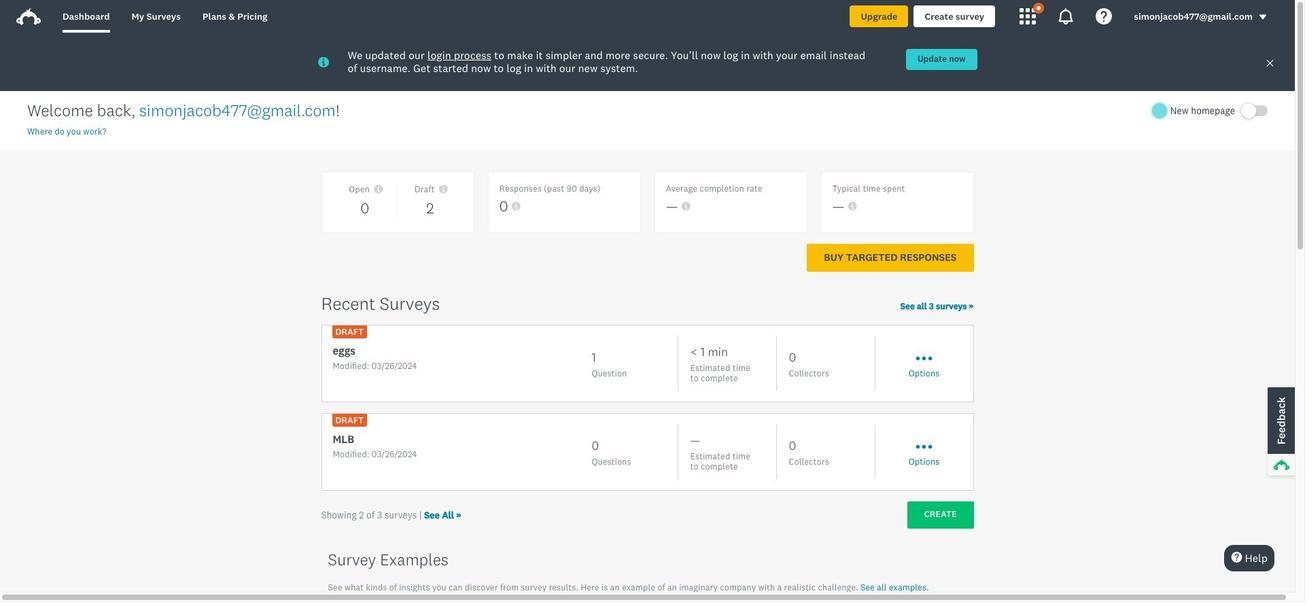 Task type: locate. For each thing, give the bounding box(es) containing it.
1 horizontal spatial products icon image
[[1058, 8, 1074, 24]]

products icon image
[[1020, 8, 1036, 24], [1058, 8, 1074, 24]]

0 horizontal spatial products icon image
[[1020, 8, 1036, 24]]

2 products icon image from the left
[[1058, 8, 1074, 24]]



Task type: describe. For each thing, give the bounding box(es) containing it.
1 products icon image from the left
[[1020, 8, 1036, 24]]

dropdown arrow image
[[1258, 12, 1268, 22]]

help icon image
[[1096, 8, 1112, 24]]

surveymonkey logo image
[[16, 8, 41, 25]]

x image
[[1266, 58, 1274, 67]]



Task type: vqa. For each thing, say whether or not it's contained in the screenshot.
"text box"
no



